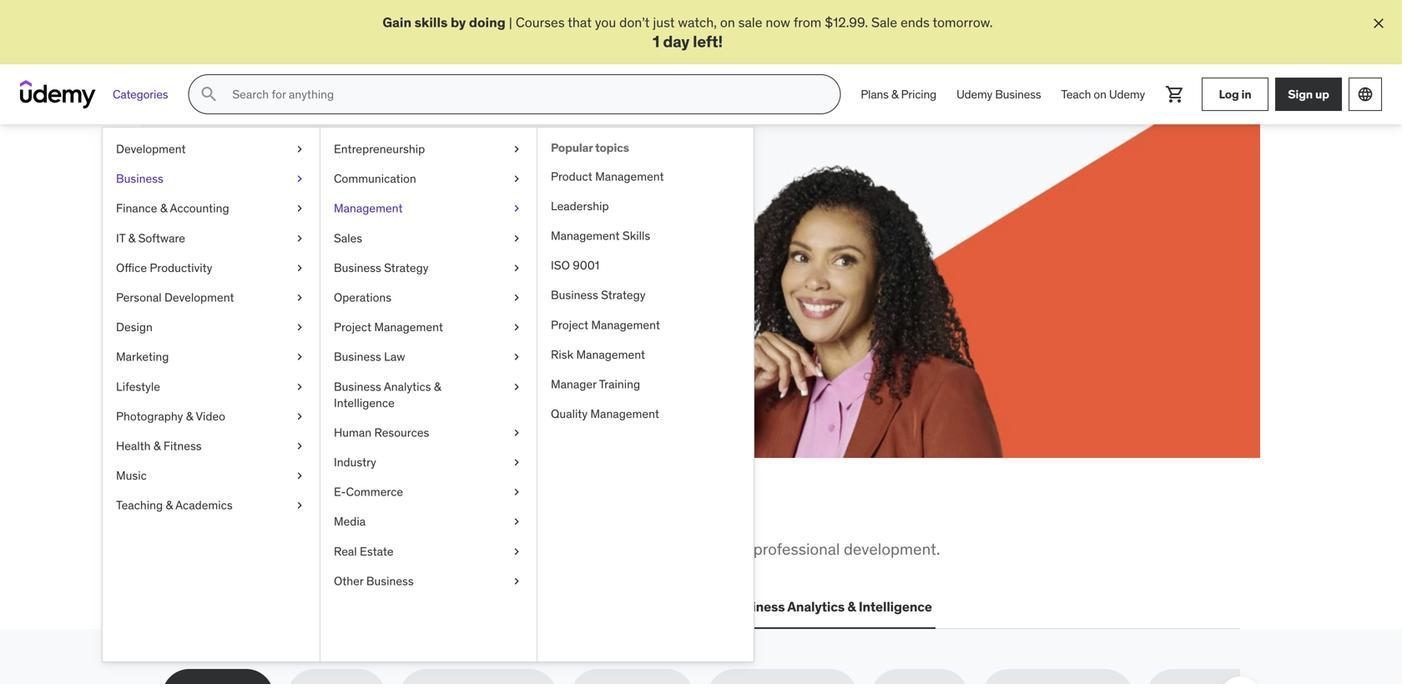 Task type: describe. For each thing, give the bounding box(es) containing it.
xsmall image for finance & accounting
[[293, 201, 306, 217]]

xsmall image for sales
[[510, 230, 523, 247]]

udemy business link
[[947, 74, 1051, 115]]

at
[[222, 291, 234, 308]]

academics
[[175, 498, 233, 513]]

management down communication
[[334, 201, 403, 216]]

critical
[[202, 539, 250, 559]]

1 horizontal spatial on
[[1094, 87, 1107, 102]]

xsmall image for media
[[510, 514, 523, 531]]

business strategy for sales
[[334, 261, 429, 276]]

business inside button
[[729, 599, 785, 616]]

need
[[382, 498, 446, 532]]

xsmall image for entrepreneurship
[[510, 141, 523, 158]]

business link
[[103, 164, 320, 194]]

teaching & academics link
[[103, 491, 320, 521]]

project management for the rightmost project management link
[[551, 318, 660, 333]]

skill
[[329, 272, 353, 289]]

communication link
[[321, 164, 537, 194]]

now
[[766, 14, 791, 31]]

management link
[[321, 194, 537, 224]]

entrepreneurship
[[334, 142, 425, 157]]

& for fitness
[[154, 439, 161, 454]]

lifestyle
[[116, 379, 160, 394]]

1 horizontal spatial skills
[[330, 539, 366, 559]]

Search for anything text field
[[229, 80, 820, 109]]

udemy image
[[20, 80, 96, 109]]

categories button
[[103, 74, 178, 115]]

learning
[[399, 272, 447, 289]]

professional
[[754, 539, 840, 559]]

industry
[[334, 455, 376, 470]]

plans & pricing link
[[851, 74, 947, 115]]

& for pricing
[[892, 87, 899, 102]]

other
[[334, 574, 364, 589]]

quality
[[551, 407, 588, 422]]

left!
[[693, 31, 723, 51]]

sale for |
[[872, 14, 898, 31]]

it for it & software
[[116, 231, 125, 246]]

real estate link
[[321, 537, 537, 567]]

analytics for business analytics & intelligence button
[[788, 599, 845, 616]]

management up training
[[576, 347, 645, 362]]

business inside business analytics & intelligence
[[334, 379, 381, 394]]

it for it certifications
[[300, 599, 311, 616]]

analytics for business analytics & intelligence link
[[384, 379, 431, 394]]

management up risk management link
[[591, 318, 660, 333]]

media
[[334, 515, 366, 530]]

business up finance on the top left
[[116, 171, 163, 186]]

business law
[[334, 350, 405, 365]]

xsmall image for business analytics & intelligence
[[510, 379, 523, 395]]

business up operations
[[334, 261, 381, 276]]

business left teach
[[995, 87, 1041, 102]]

business analytics & intelligence for business analytics & intelligence link
[[334, 379, 441, 411]]

all the skills you need in one place from critical workplace skills to technical topics, our catalog supports well-rounded professional development.
[[162, 498, 940, 559]]

technical
[[387, 539, 452, 559]]

project for the leftmost project management link
[[334, 320, 372, 335]]

supports
[[589, 539, 652, 559]]

video
[[196, 409, 225, 424]]

workplace
[[254, 539, 327, 559]]

project management for the leftmost project management link
[[334, 320, 443, 335]]

operations link
[[321, 283, 537, 313]]

& for software
[[128, 231, 135, 246]]

gain skills by doing | courses that you don't just watch, on sale now from $12.99. sale ends tomorrow. 1 day left!
[[383, 14, 993, 51]]

photography
[[116, 409, 183, 424]]

finance & accounting link
[[103, 194, 320, 224]]

tomorrow. for |
[[933, 14, 993, 31]]

management up 9001
[[551, 228, 620, 244]]

plans & pricing
[[861, 87, 937, 102]]

sales link
[[321, 224, 537, 253]]

learn,
[[222, 197, 309, 232]]

strategy for operations
[[384, 261, 429, 276]]

sign up link
[[1276, 78, 1342, 111]]

starting
[[500, 272, 547, 289]]

communication
[[334, 171, 416, 186]]

xsmall image for e-commerce
[[510, 484, 523, 501]]

it certifications
[[300, 599, 399, 616]]

commerce
[[346, 485, 403, 500]]

business down estate
[[366, 574, 414, 589]]

data science button
[[504, 588, 593, 628]]

xsmall image for personal development
[[293, 290, 306, 306]]

office productivity link
[[103, 253, 320, 283]]

human resources
[[334, 425, 429, 440]]

office productivity
[[116, 261, 212, 276]]

one
[[482, 498, 529, 532]]

catalog
[[533, 539, 586, 559]]

& for accounting
[[160, 201, 167, 216]]

log in link
[[1202, 78, 1269, 111]]

quality management
[[551, 407, 659, 422]]

photography & video
[[116, 409, 225, 424]]

xsmall image for office productivity
[[293, 260, 306, 276]]

xsmall image for project management
[[510, 320, 523, 336]]

business left law
[[334, 350, 381, 365]]

development.
[[844, 539, 940, 559]]

development inside 'link'
[[164, 290, 234, 305]]

health & fitness link
[[103, 432, 320, 461]]

personal
[[116, 290, 162, 305]]

e-commerce link
[[321, 478, 537, 508]]

shopping cart with 0 items image
[[1165, 84, 1185, 105]]

manager training link
[[538, 370, 754, 400]]

courses for doing
[[516, 14, 565, 31]]

other business
[[334, 574, 414, 589]]

xsmall image for management
[[510, 201, 523, 217]]

& inside button
[[848, 599, 856, 616]]

strategy for project management
[[601, 288, 646, 303]]

& inside business analytics & intelligence
[[434, 379, 441, 394]]

udemy business
[[957, 87, 1041, 102]]

journey,
[[450, 272, 497, 289]]

teach on udemy link
[[1051, 74, 1155, 115]]

0 horizontal spatial project management link
[[321, 313, 537, 343]]

pricing
[[901, 87, 937, 102]]

music link
[[103, 461, 320, 491]]

& for academics
[[166, 498, 173, 513]]

management up law
[[374, 320, 443, 335]]

manager training
[[551, 377, 640, 392]]

business strategy for iso 9001
[[551, 288, 646, 303]]

management element
[[537, 128, 754, 662]]

xsmall image for development
[[293, 141, 306, 158]]

to
[[369, 539, 384, 559]]

1 vertical spatial skills
[[253, 498, 325, 532]]

marketing link
[[103, 343, 320, 372]]

real estate
[[334, 544, 394, 559]]

business analytics & intelligence for business analytics & intelligence button
[[729, 599, 932, 616]]

business analytics & intelligence button
[[725, 588, 936, 628]]

practice,
[[314, 197, 427, 232]]

health & fitness
[[116, 439, 202, 454]]

accounting
[[170, 201, 229, 216]]

log
[[1219, 87, 1239, 102]]

xsmall image for industry
[[510, 455, 523, 471]]

0 vertical spatial development
[[116, 142, 186, 157]]

training
[[599, 377, 640, 392]]

marketing
[[116, 350, 169, 365]]

leadership link
[[538, 192, 754, 221]]

xsmall image for health & fitness
[[293, 438, 306, 455]]

business strategy link for operations
[[321, 253, 537, 283]]

it certifications button
[[296, 588, 402, 628]]



Task type: vqa. For each thing, say whether or not it's contained in the screenshot.
the topmost Business Analytics & Intelligence
yes



Task type: locate. For each thing, give the bounding box(es) containing it.
udemy
[[957, 87, 993, 102], [1109, 87, 1145, 102]]

law
[[384, 350, 405, 365]]

project
[[551, 318, 589, 333], [334, 320, 372, 335]]

development down 'office productivity' link
[[164, 290, 234, 305]]

gain
[[383, 14, 412, 31]]

skills down the media at bottom
[[330, 539, 366, 559]]

1 horizontal spatial strategy
[[601, 288, 646, 303]]

xsmall image inside 'design' link
[[293, 320, 306, 336]]

xsmall image inside operations link
[[510, 290, 523, 306]]

certifications
[[314, 599, 399, 616]]

tomorrow. inside gain skills by doing | courses that you don't just watch, on sale now from $12.99. sale ends tomorrow. 1 day left!
[[933, 14, 993, 31]]

that
[[568, 14, 592, 31]]

0 horizontal spatial business strategy link
[[321, 253, 537, 283]]

xsmall image inside it & software "link"
[[293, 230, 306, 247]]

xsmall image inside project management link
[[510, 320, 523, 336]]

sale up "plans"
[[872, 14, 898, 31]]

1 vertical spatial tomorrow.
[[345, 291, 405, 308]]

|
[[509, 14, 513, 31]]

topics
[[595, 140, 629, 155]]

business down the rounded
[[729, 599, 785, 616]]

& right "plans"
[[892, 87, 899, 102]]

1 horizontal spatial project management link
[[538, 311, 754, 340]]

0 vertical spatial it
[[116, 231, 125, 246]]

1 horizontal spatial courses
[[516, 14, 565, 31]]

business strategy link for project management
[[538, 281, 754, 311]]

1 horizontal spatial intelligence
[[859, 599, 932, 616]]

choose a language image
[[1357, 86, 1374, 103]]

intelligence down development.
[[859, 599, 932, 616]]

it inside button
[[300, 599, 311, 616]]

xsmall image for marketing
[[293, 349, 306, 366]]

data
[[508, 599, 537, 616]]

skills up workplace
[[253, 498, 325, 532]]

management down topics
[[595, 169, 664, 184]]

e-
[[334, 485, 346, 500]]

ends down skill
[[313, 291, 342, 308]]

design
[[116, 320, 153, 335]]

xsmall image inside 'management' link
[[510, 201, 523, 217]]

office
[[116, 261, 147, 276]]

0 vertical spatial sale
[[872, 14, 898, 31]]

xsmall image
[[293, 141, 306, 158], [510, 171, 523, 187], [510, 260, 523, 276], [293, 320, 306, 336], [293, 409, 306, 425], [510, 425, 523, 441], [293, 438, 306, 455], [293, 468, 306, 484], [510, 484, 523, 501], [510, 514, 523, 531], [510, 544, 523, 560], [510, 574, 523, 590]]

xsmall image inside business law link
[[510, 349, 523, 366]]

other business link
[[321, 567, 537, 597]]

analytics down law
[[384, 379, 431, 394]]

succeed
[[432, 197, 536, 232]]

& inside "link"
[[128, 231, 135, 246]]

our
[[506, 539, 529, 559]]

submit search image
[[199, 84, 219, 105]]

in right log
[[1242, 87, 1252, 102]]

1 vertical spatial business strategy
[[551, 288, 646, 303]]

udemy left shopping cart with 0 items image
[[1109, 87, 1145, 102]]

xsmall image inside e-commerce link
[[510, 484, 523, 501]]

don't
[[620, 14, 650, 31]]

leadership
[[551, 199, 609, 214]]

& left "video"
[[186, 409, 193, 424]]

xsmall image inside business analytics & intelligence link
[[510, 379, 523, 395]]

project for the rightmost project management link
[[551, 318, 589, 333]]

courses inside learn, practice, succeed (and save) courses for every skill in your learning journey, starting at $12.99. sale ends tomorrow.
[[222, 272, 271, 289]]

fitness
[[164, 439, 202, 454]]

xsmall image inside development link
[[293, 141, 306, 158]]

udemy inside 'link'
[[957, 87, 993, 102]]

0 vertical spatial $12.99.
[[825, 14, 868, 31]]

xsmall image for operations
[[510, 290, 523, 306]]

0 horizontal spatial it
[[116, 231, 125, 246]]

$12.99. inside learn, practice, succeed (and save) courses for every skill in your learning journey, starting at $12.99. sale ends tomorrow.
[[237, 291, 280, 308]]

in inside learn, practice, succeed (and save) courses for every skill in your learning journey, starting at $12.99. sale ends tomorrow.
[[356, 272, 367, 289]]

1 vertical spatial courses
[[222, 272, 271, 289]]

business analytics & intelligence inside button
[[729, 599, 932, 616]]

xsmall image for real estate
[[510, 544, 523, 560]]

2 horizontal spatial in
[[1242, 87, 1252, 102]]

ends for |
[[901, 14, 930, 31]]

all
[[162, 498, 201, 532]]

2 vertical spatial skills
[[330, 539, 366, 559]]

for
[[274, 272, 291, 289]]

0 horizontal spatial business strategy
[[334, 261, 429, 276]]

sale for save)
[[284, 291, 310, 308]]

0 vertical spatial in
[[1242, 87, 1252, 102]]

management skills
[[551, 228, 650, 244]]

0 vertical spatial courses
[[516, 14, 565, 31]]

xsmall image for communication
[[510, 171, 523, 187]]

personal development
[[116, 290, 234, 305]]

strategy inside the management "element"
[[601, 288, 646, 303]]

business strategy up operations
[[334, 261, 429, 276]]

1 vertical spatial intelligence
[[859, 599, 932, 616]]

music
[[116, 469, 147, 484]]

xsmall image inside communication link
[[510, 171, 523, 187]]

xsmall image for business strategy
[[510, 260, 523, 276]]

ends
[[901, 14, 930, 31], [313, 291, 342, 308]]

xsmall image for lifestyle
[[293, 379, 306, 395]]

courses for (and
[[222, 272, 271, 289]]

business analytics & intelligence up human resources
[[334, 379, 441, 411]]

(and
[[222, 231, 280, 265]]

on left sale
[[720, 14, 735, 31]]

xsmall image for other business
[[510, 574, 523, 590]]

$12.99. inside gain skills by doing | courses that you don't just watch, on sale now from $12.99. sale ends tomorrow. 1 day left!
[[825, 14, 868, 31]]

you
[[595, 14, 616, 31], [329, 498, 377, 532]]

health
[[116, 439, 151, 454]]

1 horizontal spatial in
[[451, 498, 477, 532]]

you inside all the skills you need in one place from critical workplace skills to technical topics, our catalog supports well-rounded professional development.
[[329, 498, 377, 532]]

business strategy down 9001
[[551, 288, 646, 303]]

0 horizontal spatial business analytics & intelligence
[[334, 379, 441, 411]]

0 horizontal spatial analytics
[[384, 379, 431, 394]]

xsmall image inside human resources link
[[510, 425, 523, 441]]

tomorrow. down your
[[345, 291, 405, 308]]

risk
[[551, 347, 574, 362]]

software
[[138, 231, 185, 246]]

quality management link
[[538, 400, 754, 429]]

day
[[663, 31, 690, 51]]

skills inside gain skills by doing | courses that you don't just watch, on sale now from $12.99. sale ends tomorrow. 1 day left!
[[415, 14, 448, 31]]

business strategy inside the management "element"
[[551, 288, 646, 303]]

in up topics, in the left of the page
[[451, 498, 477, 532]]

sale inside gain skills by doing | courses that you don't just watch, on sale now from $12.99. sale ends tomorrow. 1 day left!
[[872, 14, 898, 31]]

analytics down professional
[[788, 599, 845, 616]]

0 vertical spatial business strategy
[[334, 261, 429, 276]]

you right that
[[595, 14, 616, 31]]

project management link
[[538, 311, 754, 340], [321, 313, 537, 343]]

xsmall image inside "sales" link
[[510, 230, 523, 247]]

in up operations
[[356, 272, 367, 289]]

xsmall image inside industry link
[[510, 455, 523, 471]]

tomorrow. for save)
[[345, 291, 405, 308]]

0 vertical spatial on
[[720, 14, 735, 31]]

1 vertical spatial it
[[300, 599, 311, 616]]

close image
[[1371, 15, 1387, 32]]

2 udemy from the left
[[1109, 87, 1145, 102]]

0 vertical spatial skills
[[415, 14, 448, 31]]

you up real
[[329, 498, 377, 532]]

& right finance on the top left
[[160, 201, 167, 216]]

xsmall image inside lifestyle link
[[293, 379, 306, 395]]

& right health
[[154, 439, 161, 454]]

1 horizontal spatial business analytics & intelligence
[[729, 599, 932, 616]]

1 horizontal spatial project management
[[551, 318, 660, 333]]

on inside gain skills by doing | courses that you don't just watch, on sale now from $12.99. sale ends tomorrow. 1 day left!
[[720, 14, 735, 31]]

skills left by
[[415, 14, 448, 31]]

xsmall image inside marketing link
[[293, 349, 306, 366]]

log in
[[1219, 87, 1252, 102]]

& down business law link
[[434, 379, 441, 394]]

1 horizontal spatial business strategy link
[[538, 281, 754, 311]]

1 vertical spatial analytics
[[788, 599, 845, 616]]

the
[[206, 498, 248, 532]]

popular topics
[[551, 140, 629, 155]]

management
[[595, 169, 664, 184], [334, 201, 403, 216], [551, 228, 620, 244], [591, 318, 660, 333], [374, 320, 443, 335], [576, 347, 645, 362], [591, 407, 659, 422]]

iso 9001
[[551, 258, 600, 273]]

management skills link
[[538, 221, 754, 251]]

business down business law
[[334, 379, 381, 394]]

place
[[534, 498, 604, 532]]

business strategy link
[[321, 253, 537, 283], [538, 281, 754, 311]]

product management link
[[538, 162, 754, 192]]

1 vertical spatial strategy
[[601, 288, 646, 303]]

0 horizontal spatial you
[[329, 498, 377, 532]]

sign
[[1288, 87, 1313, 102]]

1 vertical spatial sale
[[284, 291, 310, 308]]

project management up the risk management
[[551, 318, 660, 333]]

xsmall image inside photography & video link
[[293, 409, 306, 425]]

0 horizontal spatial udemy
[[957, 87, 993, 102]]

business strategy
[[334, 261, 429, 276], [551, 288, 646, 303]]

0 horizontal spatial intelligence
[[334, 396, 395, 411]]

1 vertical spatial development
[[164, 290, 234, 305]]

xsmall image inside personal development 'link'
[[293, 290, 306, 306]]

doing
[[469, 14, 506, 31]]

0 vertical spatial strategy
[[384, 261, 429, 276]]

0 horizontal spatial ends
[[313, 291, 342, 308]]

& up office
[[128, 231, 135, 246]]

2 horizontal spatial skills
[[415, 14, 448, 31]]

1 horizontal spatial you
[[595, 14, 616, 31]]

$12.99. right "from"
[[825, 14, 868, 31]]

intelligence
[[334, 396, 395, 411], [859, 599, 932, 616]]

teaching
[[116, 498, 163, 513]]

business inside the management "element"
[[551, 288, 598, 303]]

1 vertical spatial on
[[1094, 87, 1107, 102]]

development
[[116, 142, 186, 157], [164, 290, 234, 305]]

0 horizontal spatial $12.99.
[[237, 291, 280, 308]]

0 vertical spatial ends
[[901, 14, 930, 31]]

photography & video link
[[103, 402, 320, 432]]

1 horizontal spatial $12.99.
[[825, 14, 868, 31]]

sale inside learn, practice, succeed (and save) courses for every skill in your learning journey, starting at $12.99. sale ends tomorrow.
[[284, 291, 310, 308]]

manager
[[551, 377, 597, 392]]

1 horizontal spatial udemy
[[1109, 87, 1145, 102]]

0 vertical spatial business analytics & intelligence
[[334, 379, 441, 411]]

intelligence up human
[[334, 396, 395, 411]]

2 vertical spatial in
[[451, 498, 477, 532]]

1 vertical spatial you
[[329, 498, 377, 532]]

$12.99. for save)
[[237, 291, 280, 308]]

sale down every
[[284, 291, 310, 308]]

xsmall image
[[510, 141, 523, 158], [293, 171, 306, 187], [293, 201, 306, 217], [510, 201, 523, 217], [293, 230, 306, 247], [510, 230, 523, 247], [293, 260, 306, 276], [293, 290, 306, 306], [510, 290, 523, 306], [510, 320, 523, 336], [293, 349, 306, 366], [510, 349, 523, 366], [293, 379, 306, 395], [510, 379, 523, 395], [510, 455, 523, 471], [293, 498, 306, 514]]

every
[[294, 272, 326, 289]]

design link
[[103, 313, 320, 343]]

sale
[[739, 14, 763, 31]]

udemy right pricing
[[957, 87, 993, 102]]

project down operations
[[334, 320, 372, 335]]

1 udemy from the left
[[957, 87, 993, 102]]

risk management link
[[538, 340, 754, 370]]

1 vertical spatial in
[[356, 272, 367, 289]]

courses inside gain skills by doing | courses that you don't just watch, on sale now from $12.99. sale ends tomorrow. 1 day left!
[[516, 14, 565, 31]]

human resources link
[[321, 418, 537, 448]]

data science
[[508, 599, 589, 616]]

xsmall image for teaching & academics
[[293, 498, 306, 514]]

intelligence inside button
[[859, 599, 932, 616]]

ends inside gain skills by doing | courses that you don't just watch, on sale now from $12.99. sale ends tomorrow. 1 day left!
[[901, 14, 930, 31]]

risk management
[[551, 347, 645, 362]]

it & software
[[116, 231, 185, 246]]

courses
[[516, 14, 565, 31], [222, 272, 271, 289]]

xsmall image for music
[[293, 468, 306, 484]]

it inside "link"
[[116, 231, 125, 246]]

& right teaching
[[166, 498, 173, 513]]

xsmall image for human resources
[[510, 425, 523, 441]]

analytics inside button
[[788, 599, 845, 616]]

xsmall image inside media link
[[510, 514, 523, 531]]

xsmall image inside business strategy 'link'
[[510, 260, 523, 276]]

in inside 'link'
[[1242, 87, 1252, 102]]

it up office
[[116, 231, 125, 246]]

you inside gain skills by doing | courses that you don't just watch, on sale now from $12.99. sale ends tomorrow. 1 day left!
[[595, 14, 616, 31]]

xsmall image inside health & fitness link
[[293, 438, 306, 455]]

it left certifications
[[300, 599, 311, 616]]

tomorrow. up udemy business in the top right of the page
[[933, 14, 993, 31]]

1 horizontal spatial sale
[[872, 14, 898, 31]]

1 horizontal spatial ends
[[901, 14, 930, 31]]

1
[[653, 31, 660, 51]]

it
[[116, 231, 125, 246], [300, 599, 311, 616]]

it & software link
[[103, 224, 320, 253]]

on right teach
[[1094, 87, 1107, 102]]

courses right |
[[516, 14, 565, 31]]

ends inside learn, practice, succeed (and save) courses for every skill in your learning journey, starting at $12.99. sale ends tomorrow.
[[313, 291, 342, 308]]

& for video
[[186, 409, 193, 424]]

business law link
[[321, 343, 537, 372]]

development down categories dropdown button
[[116, 142, 186, 157]]

0 vertical spatial intelligence
[[334, 396, 395, 411]]

0 vertical spatial you
[[595, 14, 616, 31]]

project management inside the management "element"
[[551, 318, 660, 333]]

& down development.
[[848, 599, 856, 616]]

0 vertical spatial analytics
[[384, 379, 431, 394]]

categories
[[113, 87, 168, 102]]

0 vertical spatial tomorrow.
[[933, 14, 993, 31]]

business
[[995, 87, 1041, 102], [116, 171, 163, 186], [334, 261, 381, 276], [551, 288, 598, 303], [334, 350, 381, 365], [334, 379, 381, 394], [366, 574, 414, 589], [729, 599, 785, 616]]

0 horizontal spatial courses
[[222, 272, 271, 289]]

up
[[1316, 87, 1330, 102]]

xsmall image inside 'office productivity' link
[[293, 260, 306, 276]]

finance & accounting
[[116, 201, 229, 216]]

xsmall image inside entrepreneurship link
[[510, 141, 523, 158]]

$12.99. for |
[[825, 14, 868, 31]]

project management up law
[[334, 320, 443, 335]]

$12.99. down for
[[237, 291, 280, 308]]

xsmall image for photography & video
[[293, 409, 306, 425]]

project inside the management "element"
[[551, 318, 589, 333]]

xsmall image inside teaching & academics link
[[293, 498, 306, 514]]

0 horizontal spatial on
[[720, 14, 735, 31]]

xsmall image inside business link
[[293, 171, 306, 187]]

xsmall image inside finance & accounting link
[[293, 201, 306, 217]]

intelligence inside business analytics & intelligence
[[334, 396, 395, 411]]

0 horizontal spatial project
[[334, 320, 372, 335]]

xsmall image for it & software
[[293, 230, 306, 247]]

iso 9001 link
[[538, 251, 754, 281]]

0 horizontal spatial tomorrow.
[[345, 291, 405, 308]]

in inside all the skills you need in one place from critical workplace skills to technical topics, our catalog supports well-rounded professional development.
[[451, 498, 477, 532]]

tomorrow. inside learn, practice, succeed (and save) courses for every skill in your learning journey, starting at $12.99. sale ends tomorrow.
[[345, 291, 405, 308]]

strategy down iso 9001 link
[[601, 288, 646, 303]]

strategy down "sales" link
[[384, 261, 429, 276]]

0 horizontal spatial project management
[[334, 320, 443, 335]]

1 vertical spatial $12.99.
[[237, 291, 280, 308]]

entrepreneurship link
[[321, 135, 537, 164]]

1 horizontal spatial project
[[551, 318, 589, 333]]

1 vertical spatial ends
[[313, 291, 342, 308]]

business analytics & intelligence down professional
[[729, 599, 932, 616]]

0 horizontal spatial sale
[[284, 291, 310, 308]]

xsmall image for business
[[293, 171, 306, 187]]

ends for save)
[[313, 291, 342, 308]]

1 horizontal spatial business strategy
[[551, 288, 646, 303]]

xsmall image inside other business link
[[510, 574, 523, 590]]

well-
[[656, 539, 691, 559]]

xsmall image inside music link
[[293, 468, 306, 484]]

project up 'risk'
[[551, 318, 589, 333]]

1 horizontal spatial it
[[300, 599, 311, 616]]

watch,
[[678, 14, 717, 31]]

0 horizontal spatial strategy
[[384, 261, 429, 276]]

project management link up law
[[321, 313, 537, 343]]

sale
[[872, 14, 898, 31], [284, 291, 310, 308]]

xsmall image for business law
[[510, 349, 523, 366]]

ends up pricing
[[901, 14, 930, 31]]

xsmall image for design
[[293, 320, 306, 336]]

plans
[[861, 87, 889, 102]]

1 vertical spatial business analytics & intelligence
[[729, 599, 932, 616]]

media link
[[321, 508, 537, 537]]

1 horizontal spatial tomorrow.
[[933, 14, 993, 31]]

project management link up the risk management
[[538, 311, 754, 340]]

1 horizontal spatial analytics
[[788, 599, 845, 616]]

analytics inside business analytics & intelligence
[[384, 379, 431, 394]]

business down iso 9001
[[551, 288, 598, 303]]

courses up the at
[[222, 272, 271, 289]]

skills
[[415, 14, 448, 31], [253, 498, 325, 532], [330, 539, 366, 559]]

intelligence for business analytics & intelligence button
[[859, 599, 932, 616]]

from
[[794, 14, 822, 31]]

0 horizontal spatial in
[[356, 272, 367, 289]]

xsmall image inside real estate "link"
[[510, 544, 523, 560]]

just
[[653, 14, 675, 31]]

intelligence for business analytics & intelligence link
[[334, 396, 395, 411]]

management down training
[[591, 407, 659, 422]]

0 horizontal spatial skills
[[253, 498, 325, 532]]



